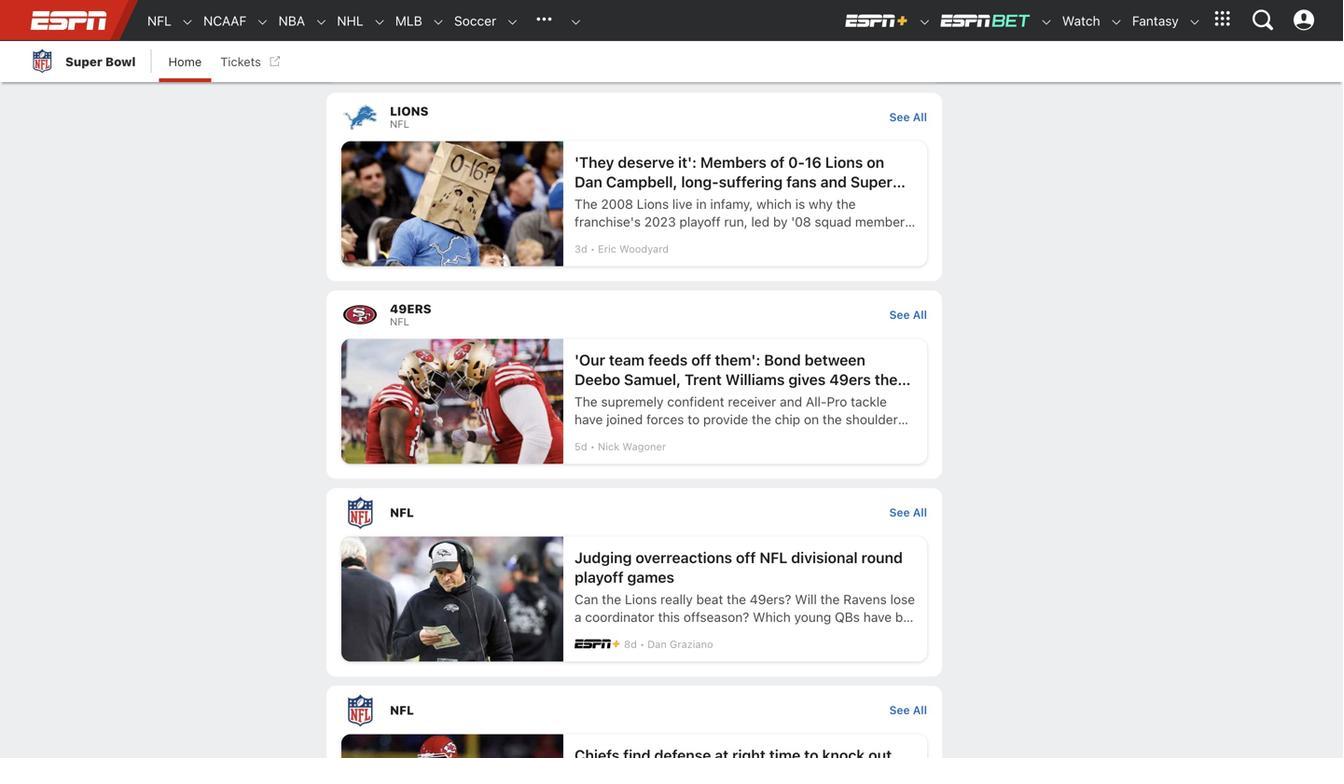 Task type: locate. For each thing, give the bounding box(es) containing it.
3 see from the top
[[889, 506, 910, 519]]

them':
[[715, 351, 761, 369]]

to down confident
[[688, 412, 700, 427]]

have left big
[[864, 609, 892, 625]]

playoff inside the 2008 lions live in infamy, which is why the franchise's 2023 playoff run, led by '08 squad member campbell, means so much to detroit now.
[[680, 214, 721, 229]]

nfl inside 49ers nfl
[[390, 316, 409, 328]]

1 horizontal spatial super
[[851, 173, 893, 191]]

2 vertical spatial 49ers
[[710, 429, 745, 445]]

1 see all link from the top
[[889, 110, 927, 123]]

between
[[805, 351, 866, 369]]

joined
[[607, 412, 643, 427]]

dan
[[575, 173, 603, 191], [648, 638, 667, 650]]

1 all from the top
[[913, 110, 927, 123]]

dreams
[[613, 192, 665, 210]]

2 vertical spatial and
[[780, 394, 802, 409]]

'08
[[791, 214, 811, 229]]

1 horizontal spatial ravens
[[844, 592, 887, 607]]

long-
[[681, 173, 719, 191]]

4 see all link from the top
[[889, 704, 927, 717]]

ravens up qbs
[[844, 592, 887, 607]]

lions
[[390, 104, 429, 118], [825, 153, 863, 171], [637, 196, 669, 212], [625, 592, 657, 607]]

1 horizontal spatial off
[[736, 549, 756, 567]]

ravens down conference
[[575, 34, 618, 49]]

need
[[710, 0, 740, 14]]

win
[[835, 16, 856, 31]]

0 vertical spatial 49ers
[[390, 302, 432, 316]]

deebo
[[575, 371, 620, 388]]

1 vertical spatial 49ers?
[[750, 592, 792, 607]]

see all for judging overreactions off nfl divisional round playoff games
[[889, 506, 927, 519]]

0 vertical spatial and
[[622, 34, 644, 49]]

campbell, down franchise's
[[575, 232, 635, 247]]

have up that
[[575, 412, 603, 427]]

5d
[[575, 441, 587, 453]]

a
[[575, 609, 582, 625]]

on up nfc
[[804, 412, 819, 427]]

nfl inside judging overreactions off nfl divisional round playoff games can the lions really beat the 49ers? will the ravens lose a coordinator this offseason? which young qbs have big things ahead?
[[760, 549, 788, 567]]

playoff down "judging"
[[575, 568, 624, 586]]

campbell, up dreams
[[606, 173, 678, 191]]

round
[[862, 549, 903, 567]]

1 see from the top
[[889, 110, 910, 123]]

1 vertical spatial playoff
[[575, 568, 624, 586]]

the for 'they deserve it': members of 0-16 lions on dan campbell, long-suffering fans and super bowl dreams
[[575, 196, 598, 212]]

divisional
[[791, 549, 858, 567]]

title
[[828, 429, 850, 445]]

lions down 'games' at the bottom of the page
[[625, 592, 657, 607]]

bowl left home link
[[105, 55, 136, 69]]

much
[[700, 232, 733, 247]]

everything
[[617, 0, 681, 14]]

super up member
[[851, 173, 893, 191]]

nba link
[[269, 1, 305, 41]]

super inside 'they deserve it': members of 0-16 lions on dan campbell, long-suffering fans and super bowl dreams
[[851, 173, 893, 191]]

1 vertical spatial and
[[821, 173, 847, 191]]

3 see all from the top
[[889, 506, 927, 519]]

0 horizontal spatial off
[[691, 351, 711, 369]]

0 horizontal spatial 49ers?
[[686, 34, 727, 49]]

the inside the supremely confident receiver and all-pro tackle have joined forces to provide the chip on the shoulder that has propelled the 49ers into the nfc title game against the lions.
[[575, 394, 598, 409]]

0 vertical spatial ravens
[[575, 34, 618, 49]]

to up the games.
[[743, 0, 755, 14]]

1 vertical spatial to
[[737, 232, 749, 247]]

tackle
[[851, 394, 887, 409]]

dan right 8d
[[648, 638, 667, 650]]

1 vertical spatial 49ers
[[830, 371, 871, 388]]

williams
[[726, 371, 785, 388]]

0 vertical spatial bowl
[[105, 55, 136, 69]]

nfl link up "judging"
[[327, 488, 889, 537]]

off right overreactions
[[736, 549, 756, 567]]

0 horizontal spatial super
[[65, 55, 102, 69]]

3 see all link from the top
[[889, 506, 927, 519]]

'they
[[575, 153, 614, 171]]

judging overreactions off nfl divisional round playoff games can the lions really beat the 49ers? will the ravens lose a coordinator this offseason? which young qbs have big things ahead?
[[575, 549, 915, 643]]

on inside 'they deserve it': members of 0-16 lions on dan campbell, long-suffering fans and super bowl dreams
[[867, 153, 885, 171]]

0 horizontal spatial 49ers
[[390, 302, 432, 316]]

the for 'our team feeds off them': bond between deebo samuel, trent williams gives 49ers their edge
[[575, 394, 598, 409]]

have inside judging overreactions off nfl divisional round playoff games can the lions really beat the 49ers? will the ravens lose a coordinator this offseason? which young qbs have big things ahead?
[[864, 609, 892, 625]]

1 horizontal spatial bowl
[[575, 192, 609, 210]]

see all link
[[889, 110, 927, 123], [889, 308, 927, 321], [889, 506, 927, 519], [889, 704, 927, 717]]

suffering
[[719, 173, 783, 191]]

lions up '2023'
[[637, 196, 669, 212]]

qbs
[[835, 609, 860, 625]]

off up trent
[[691, 351, 711, 369]]

49ers
[[390, 302, 432, 316], [830, 371, 871, 388], [710, 429, 745, 445]]

so
[[682, 232, 696, 247]]

nfl link down 8d
[[327, 686, 889, 734]]

16
[[805, 153, 822, 171]]

squad
[[815, 214, 852, 229]]

off inside judging overreactions off nfl divisional round playoff games can the lions really beat the 49ers? will the ravens lose a coordinator this offseason? which young qbs have big things ahead?
[[736, 549, 756, 567]]

and up chip
[[780, 394, 802, 409]]

3 all from the top
[[913, 506, 927, 519]]

see for 'they deserve it': members of 0-16 lions on dan campbell, long-suffering fans and super bowl dreams
[[889, 110, 910, 123]]

0 horizontal spatial and
[[622, 34, 644, 49]]

see all link for judging overreactions off nfl divisional round playoff games
[[889, 506, 927, 519]]

1 vertical spatial off
[[736, 549, 756, 567]]

provide
[[703, 412, 748, 427]]

0 vertical spatial campbell,
[[606, 173, 678, 191]]

49ers? up which
[[750, 592, 792, 607]]

0 vertical spatial nfl link
[[138, 1, 172, 41]]

games.
[[734, 16, 778, 31]]

the down deebo
[[575, 394, 598, 409]]

0 horizontal spatial on
[[804, 412, 819, 427]]

49ers? down championship at the top of page
[[686, 34, 727, 49]]

nfl link for first "see all" link from the bottom of the page
[[327, 686, 889, 734]]

dan down 'they at the left
[[575, 173, 603, 191]]

samuel,
[[624, 371, 681, 388]]

0 vertical spatial off
[[691, 351, 711, 369]]

the right beat
[[727, 592, 746, 607]]

1 horizontal spatial on
[[867, 153, 885, 171]]

0 vertical spatial have
[[575, 412, 603, 427]]

woodyard
[[620, 243, 669, 255]]

this
[[658, 609, 680, 625]]

2 horizontal spatial and
[[821, 173, 847, 191]]

2 vertical spatial to
[[688, 412, 700, 427]]

see all
[[889, 110, 927, 123], [889, 308, 927, 321], [889, 506, 927, 519], [889, 704, 927, 717]]

and down conference
[[622, 34, 644, 49]]

1 horizontal spatial 49ers
[[710, 429, 745, 445]]

fantasy link
[[1123, 1, 1179, 41]]

the inside the 2008 lions live in infamy, which is why the franchise's 2023 playoff run, led by '08 squad member campbell, means so much to detroit now.
[[575, 196, 598, 212]]

2 see all link from the top
[[889, 308, 927, 321]]

bowl up franchise's
[[575, 192, 609, 210]]

2 see from the top
[[889, 308, 910, 321]]

off inside 'our team feeds off them': bond between deebo samuel, trent williams gives 49ers their edge
[[691, 351, 711, 369]]

gives
[[789, 371, 826, 388]]

and up why
[[821, 173, 847, 191]]

1 vertical spatial super
[[851, 173, 893, 191]]

lose
[[890, 592, 915, 607]]

0 horizontal spatial playoff
[[575, 568, 624, 586]]

have
[[575, 412, 603, 427], [864, 609, 892, 625]]

nick wagoner
[[598, 441, 666, 453]]

0 horizontal spatial have
[[575, 412, 603, 427]]

dan inside 'they deserve it': members of 0-16 lions on dan campbell, long-suffering fans and super bowl dreams
[[575, 173, 603, 191]]

1 horizontal spatial playoff
[[680, 214, 721, 229]]

2008
[[601, 196, 633, 212]]

both
[[815, 0, 842, 14]]

see all link for 'they deserve it': members of 0-16 lions on dan campbell, long-suffering fans and super bowl dreams
[[889, 110, 927, 123]]

8d
[[624, 638, 637, 650]]

2 the from the top
[[575, 394, 598, 409]]

the up squad at the right
[[837, 196, 856, 212]]

1 the from the top
[[575, 196, 598, 212]]

1 horizontal spatial 49ers?
[[750, 592, 792, 607]]

see for 'our team feeds off them': bond between deebo samuel, trent williams gives 49ers their edge
[[889, 308, 910, 321]]

to
[[743, 0, 755, 14], [737, 232, 749, 247], [688, 412, 700, 427]]

1 vertical spatial nfl link
[[327, 488, 889, 537]]

0 vertical spatial dan
[[575, 173, 603, 191]]

overreactions
[[636, 549, 732, 567]]

2 see all from the top
[[889, 308, 927, 321]]

see for judging overreactions off nfl divisional round playoff games
[[889, 506, 910, 519]]

0 vertical spatial 49ers?
[[686, 34, 727, 49]]

1 vertical spatial bowl
[[575, 192, 609, 210]]

forces
[[647, 412, 684, 427]]

feeds
[[648, 351, 688, 369]]

0 vertical spatial playoff
[[680, 214, 721, 229]]

fans
[[787, 173, 817, 191]]

playoff
[[680, 214, 721, 229], [575, 568, 624, 586]]

0 horizontal spatial ravens
[[575, 34, 618, 49]]

mlb link
[[386, 1, 422, 41]]

0 vertical spatial the
[[575, 196, 598, 212]]

on up member
[[867, 153, 885, 171]]

0 vertical spatial super
[[65, 55, 102, 69]]

to down run,
[[737, 232, 749, 247]]

nfl link up home
[[138, 1, 172, 41]]

nfl
[[846, 0, 870, 14], [147, 13, 172, 28], [390, 118, 409, 130], [390, 316, 409, 328], [390, 505, 414, 519], [760, 549, 788, 567], [390, 703, 414, 717]]

ravens
[[575, 34, 618, 49], [844, 592, 887, 607]]

ravens inside judging overreactions off nfl divisional round playoff games can the lions really beat the 49ers? will the ravens lose a coordinator this offseason? which young qbs have big things ahead?
[[844, 592, 887, 607]]

the up franchise's
[[575, 196, 598, 212]]

1 vertical spatial on
[[804, 412, 819, 427]]

to inside the 2008 lions live in infamy, which is why the franchise's 2023 playoff run, led by '08 squad member campbell, means so much to detroit now.
[[737, 232, 749, 247]]

0 vertical spatial to
[[743, 0, 755, 14]]

member
[[855, 214, 905, 229]]

supremely
[[601, 394, 664, 409]]

and inside here's everything you need to know for both nfl conference championship games. who will win chiefs- ravens and lions-49ers?
[[622, 34, 644, 49]]

pro
[[827, 394, 847, 409]]

nfc
[[798, 429, 824, 445]]

detroit
[[752, 232, 794, 247]]

see
[[889, 110, 910, 123], [889, 308, 910, 321], [889, 506, 910, 519], [889, 704, 910, 717]]

1 horizontal spatial have
[[864, 609, 892, 625]]

lions right 16
[[825, 153, 863, 171]]

all for 'our team feeds off them': bond between deebo samuel, trent williams gives 49ers their edge
[[913, 308, 927, 321]]

now.
[[797, 232, 825, 247]]

which
[[757, 196, 792, 212]]

the right nick
[[622, 447, 641, 462]]

lions.
[[645, 447, 681, 462]]

1 vertical spatial campbell,
[[575, 232, 635, 247]]

super bowl image
[[28, 47, 56, 75]]

the inside the 2008 lions live in infamy, which is why the franchise's 2023 playoff run, led by '08 squad member campbell, means so much to detroit now.
[[837, 196, 856, 212]]

and
[[622, 34, 644, 49], [821, 173, 847, 191], [780, 394, 802, 409]]

1 vertical spatial have
[[864, 609, 892, 625]]

2 vertical spatial nfl link
[[327, 686, 889, 734]]

49ers nfl
[[390, 302, 432, 328]]

playoff down in
[[680, 214, 721, 229]]

1 vertical spatial the
[[575, 394, 598, 409]]

1 vertical spatial ravens
[[844, 592, 887, 607]]

2 all from the top
[[913, 308, 927, 321]]

1 horizontal spatial and
[[780, 394, 802, 409]]

0 horizontal spatial dan
[[575, 173, 603, 191]]

offseason?
[[684, 609, 749, 625]]

super bowl link
[[28, 41, 136, 82]]

the up into
[[752, 412, 771, 427]]

live
[[672, 196, 693, 212]]

4 all from the top
[[913, 704, 927, 717]]

nfl link
[[138, 1, 172, 41], [327, 488, 889, 537], [327, 686, 889, 734]]

super right super bowl icon
[[65, 55, 102, 69]]

0 vertical spatial on
[[867, 153, 885, 171]]

2 horizontal spatial 49ers
[[830, 371, 871, 388]]

to inside here's everything you need to know for both nfl conference championship games. who will win chiefs- ravens and lions-49ers?
[[743, 0, 755, 14]]

1 see all from the top
[[889, 110, 927, 123]]

the
[[575, 196, 598, 212], [575, 394, 598, 409]]

playoff inside judging overreactions off nfl divisional round playoff games can the lions really beat the 49ers? will the ravens lose a coordinator this offseason? which young qbs have big things ahead?
[[575, 568, 624, 586]]

is
[[795, 196, 805, 212]]

1 vertical spatial dan
[[648, 638, 667, 650]]



Task type: describe. For each thing, give the bounding box(es) containing it.
see all for 'our team feeds off them': bond between deebo samuel, trent williams gives 49ers their edge
[[889, 308, 927, 321]]

campbell, inside the 2008 lions live in infamy, which is why the franchise's 2023 playoff run, led by '08 squad member campbell, means so much to detroit now.
[[575, 232, 635, 247]]

the supremely confident receiver and all-pro tackle have joined forces to provide the chip on the shoulder that has propelled the 49ers into the nfc title game against the lions.
[[575, 394, 898, 462]]

confident
[[667, 394, 725, 409]]

the down pro
[[823, 412, 842, 427]]

nfl inside here's everything you need to know for both nfl conference championship games. who will win chiefs- ravens and lions-49ers?
[[846, 0, 870, 14]]

4 see from the top
[[889, 704, 910, 717]]

soccer
[[454, 13, 496, 28]]

here's
[[575, 0, 614, 14]]

watch
[[1062, 13, 1101, 28]]

members
[[701, 153, 767, 171]]

nhl link
[[328, 1, 363, 41]]

lions down mlb link
[[390, 104, 429, 118]]

that
[[575, 429, 598, 445]]

and inside the supremely confident receiver and all-pro tackle have joined forces to provide the chip on the shoulder that has propelled the 49ers into the nfc title game against the lions.
[[780, 394, 802, 409]]

dan graziano
[[648, 638, 713, 650]]

49ers inside 'our team feeds off them': bond between deebo samuel, trent williams gives 49ers their edge
[[830, 371, 871, 388]]

here's everything you need to know for both nfl conference championship games. who will win chiefs- ravens and lions-49ers? link
[[341, 0, 927, 68]]

nhl
[[337, 13, 363, 28]]

by
[[773, 214, 788, 229]]

bowl inside 'they deserve it': members of 0-16 lions on dan campbell, long-suffering fans and super bowl dreams
[[575, 192, 609, 210]]

'our
[[575, 351, 605, 369]]

and inside 'they deserve it': members of 0-16 lions on dan campbell, long-suffering fans and super bowl dreams
[[821, 173, 847, 191]]

why
[[809, 196, 833, 212]]

really
[[661, 592, 693, 607]]

soccer link
[[445, 1, 496, 41]]

lions inside 'they deserve it': members of 0-16 lions on dan campbell, long-suffering fans and super bowl dreams
[[825, 153, 863, 171]]

against
[[575, 447, 618, 462]]

will
[[812, 16, 832, 31]]

chip
[[775, 412, 801, 427]]

graziano
[[670, 638, 713, 650]]

the up coordinator
[[602, 592, 621, 607]]

all for judging overreactions off nfl divisional round playoff games
[[913, 506, 927, 519]]

all for 'they deserve it': members of 0-16 lions on dan campbell, long-suffering fans and super bowl dreams
[[913, 110, 927, 123]]

has
[[602, 429, 623, 445]]

you
[[685, 0, 706, 14]]

receiver
[[728, 394, 776, 409]]

the down provide
[[687, 429, 707, 445]]

lions nfl
[[390, 104, 429, 130]]

0 horizontal spatial bowl
[[105, 55, 136, 69]]

their
[[875, 371, 908, 388]]

championship
[[646, 16, 730, 31]]

'our team feeds off them': bond between deebo samuel, trent williams gives 49ers their edge
[[575, 351, 908, 408]]

which
[[753, 609, 791, 625]]

young
[[794, 609, 831, 625]]

propelled
[[627, 429, 684, 445]]

edge
[[575, 390, 610, 408]]

the 2008 lions live in infamy, which is why the franchise's 2023 playoff run, led by '08 squad member campbell, means so much to detroit now.
[[575, 196, 905, 247]]

eric woodyard
[[598, 243, 669, 255]]

into
[[749, 429, 771, 445]]

deserve
[[618, 153, 675, 171]]

game
[[854, 429, 887, 445]]

nfl inside the lions nfl
[[390, 118, 409, 130]]

conference
[[575, 16, 642, 31]]

ncaaf
[[203, 13, 247, 28]]

tickets link
[[211, 41, 284, 82]]

lions-
[[648, 34, 686, 49]]

campbell, inside 'they deserve it': members of 0-16 lions on dan campbell, long-suffering fans and super bowl dreams
[[606, 173, 678, 191]]

ravens inside here's everything you need to know for both nfl conference championship games. who will win chiefs- ravens and lions-49ers?
[[575, 34, 618, 49]]

the right will
[[821, 592, 840, 607]]

for
[[794, 0, 811, 14]]

see all link for 'our team feeds off them': bond between deebo samuel, trent williams gives 49ers their edge
[[889, 308, 927, 321]]

who
[[781, 16, 809, 31]]

means
[[639, 232, 679, 247]]

in
[[696, 196, 707, 212]]

all-
[[806, 394, 827, 409]]

watch link
[[1053, 1, 1101, 41]]

of
[[770, 153, 785, 171]]

led
[[751, 214, 770, 229]]

trent
[[685, 371, 722, 388]]

big
[[895, 609, 914, 625]]

49ers? inside judging overreactions off nfl divisional round playoff games can the lions really beat the 49ers? will the ravens lose a coordinator this offseason? which young qbs have big things ahead?
[[750, 592, 792, 607]]

on inside the supremely confident receiver and all-pro tackle have joined forces to provide the chip on the shoulder that has propelled the 49ers into the nfc title game against the lions.
[[804, 412, 819, 427]]

lions inside the 2008 lions live in infamy, which is why the franchise's 2023 playoff run, led by '08 squad member campbell, means so much to detroit now.
[[637, 196, 669, 212]]

'they deserve it': members of 0-16 lions on dan campbell, long-suffering fans and super bowl dreams
[[575, 153, 893, 210]]

2023
[[644, 214, 676, 229]]

super bowl
[[65, 55, 136, 69]]

have inside the supremely confident receiver and all-pro tackle have joined forces to provide the chip on the shoulder that has propelled the 49ers into the nfc title game against the lions.
[[575, 412, 603, 427]]

4 see all from the top
[[889, 704, 927, 717]]

nfl link for "see all" link for judging overreactions off nfl divisional round playoff games
[[327, 488, 889, 537]]

49ers inside the supremely confident receiver and all-pro tackle have joined forces to provide the chip on the shoulder that has propelled the 49ers into the nfc title game against the lions.
[[710, 429, 745, 445]]

wagoner
[[623, 441, 666, 453]]

lions inside judging overreactions off nfl divisional round playoff games can the lions really beat the 49ers? will the ravens lose a coordinator this offseason? which young qbs have big things ahead?
[[625, 592, 657, 607]]

mlb
[[395, 13, 422, 28]]

here's everything you need to know for both nfl conference championship games. who will win chiefs- ravens and lions-49ers?
[[575, 0, 903, 49]]

home link
[[159, 41, 211, 82]]

see all for 'they deserve it': members of 0-16 lions on dan campbell, long-suffering fans and super bowl dreams
[[889, 110, 927, 123]]

coordinator
[[585, 609, 655, 625]]

nick
[[598, 441, 620, 453]]

the down chip
[[775, 429, 794, 445]]

ncaaf link
[[194, 1, 247, 41]]

judging
[[575, 549, 632, 567]]

chiefs-
[[859, 16, 903, 31]]

things
[[575, 627, 612, 643]]

1 horizontal spatial dan
[[648, 638, 667, 650]]

to inside the supremely confident receiver and all-pro tackle have joined forces to provide the chip on the shoulder that has propelled the 49ers into the nfc title game against the lions.
[[688, 412, 700, 427]]

0-
[[788, 153, 805, 171]]

ahead?
[[615, 627, 659, 643]]

know
[[759, 0, 791, 14]]

shoulder
[[846, 412, 898, 427]]

eric
[[598, 243, 617, 255]]

run,
[[724, 214, 748, 229]]

it':
[[678, 153, 697, 171]]

team
[[609, 351, 645, 369]]

49ers? inside here's everything you need to know for both nfl conference championship games. who will win chiefs- ravens and lions-49ers?
[[686, 34, 727, 49]]

home
[[168, 55, 202, 69]]



Task type: vqa. For each thing, say whether or not it's contained in the screenshot.
second the The from the top
yes



